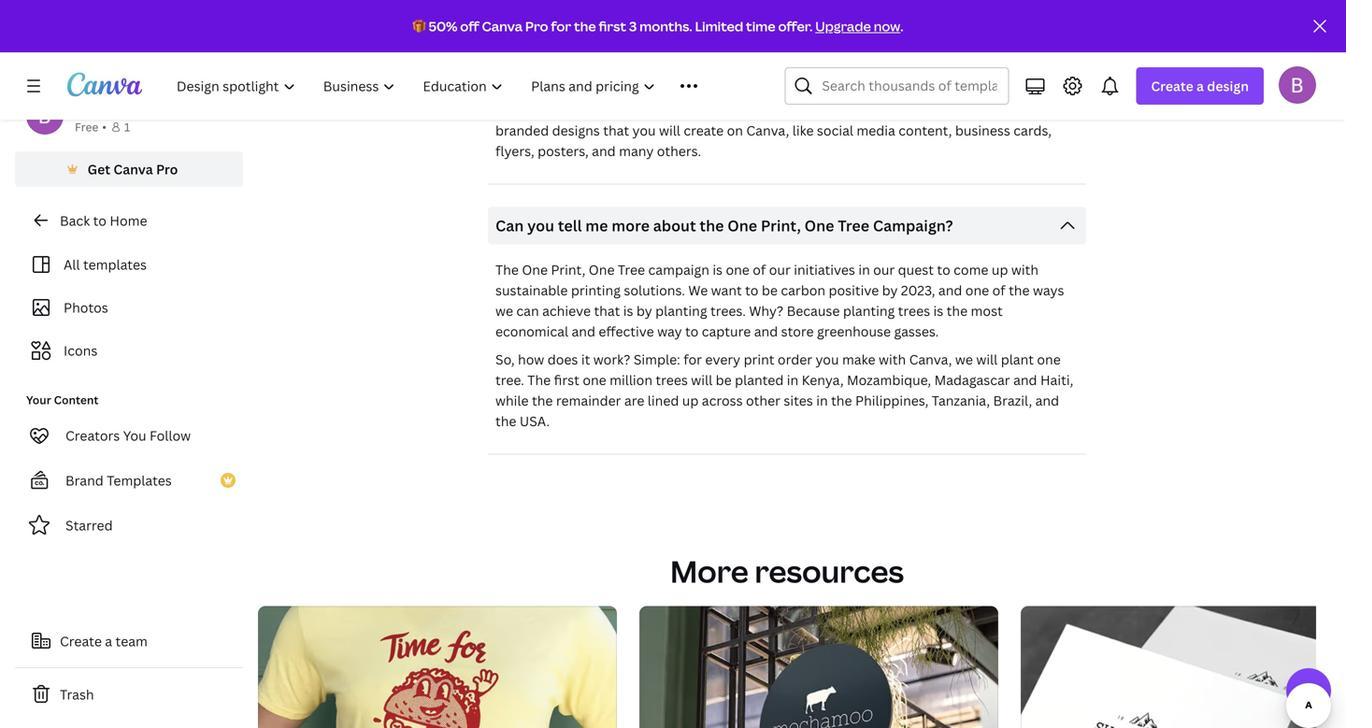 Task type: locate. For each thing, give the bounding box(es) containing it.
you up these
[[578, 0, 601, 1]]

0 vertical spatial store
[[895, 80, 928, 98]]

0 horizontal spatial tree
[[618, 261, 645, 279]]

planting up "greenhouse"
[[843, 302, 895, 320]]

you inside additionally, you can't trademark any logo created using our free customizable logo templates, as these can be used by anyone and are not exclusive to you.
[[578, 0, 601, 1]]

carbon
[[781, 281, 826, 299]]

we inside so, how does it work? simple: for every print order you make with canva, we will plant one tree. the first one million trees will be planted in kenya, mozambique, madagascar and haiti, while the remainder are lined up across other sites in the philippines, tanzania, brazil, and the usa.
[[955, 351, 973, 368]]

planted
[[735, 371, 784, 389]]

it inside so, how does it work? simple: for every print order you make with canva, we will plant one tree. the first one million trees will be planted in kenya, mozambique, madagascar and haiti, while the remainder are lined up across other sites in the philippines, tanzania, brazil, and the usa.
[[581, 351, 590, 368]]

one up want
[[728, 216, 757, 236]]

create inside create a design dropdown button
[[1151, 77, 1194, 95]]

designed
[[650, 60, 707, 78]]

in up 'them' in the top right of the page
[[943, 80, 955, 98]]

canva,
[[796, 80, 839, 98], [746, 122, 789, 139], [909, 351, 952, 368]]

commissioned
[[865, 60, 956, 78]]

0 horizontal spatial print,
[[551, 261, 586, 279]]

in up positive
[[859, 261, 870, 279]]

of
[[753, 261, 766, 279], [992, 281, 1006, 299]]

2 horizontal spatial canva,
[[909, 351, 952, 368]]

you up like
[[779, 101, 802, 119]]

0 vertical spatial tree
[[838, 216, 870, 236]]

0 horizontal spatial we
[[495, 302, 513, 320]]

canva inside button
[[113, 160, 153, 178]]

that down printing
[[594, 302, 620, 320]]

sustainable
[[495, 281, 568, 299]]

it up the "apply"
[[931, 80, 940, 98]]

print, inside dropdown button
[[761, 216, 801, 236]]

that down upgrade
[[809, 60, 835, 78]]

limited
[[695, 17, 743, 35]]

offer.
[[778, 17, 813, 35]]

1 horizontal spatial print,
[[761, 216, 801, 236]]

create left team
[[60, 632, 102, 650]]

with
[[567, 101, 594, 119], [1011, 261, 1039, 279], [879, 351, 906, 368]]

your down another
[[958, 80, 987, 98]]

1 horizontal spatial for
[[684, 351, 702, 368]]

in down kenya,
[[816, 392, 828, 410]]

1 vertical spatial create
[[60, 632, 102, 650]]

be down trademark
[[647, 4, 663, 22]]

canva, down fonts.
[[746, 122, 789, 139]]

you up "easily"
[[842, 80, 866, 98]]

up right come
[[992, 261, 1008, 279]]

that up many
[[603, 122, 629, 139]]

print, up printing
[[551, 261, 586, 279]]

to right .
[[904, 4, 918, 22]]

1 horizontal spatial trees
[[898, 302, 930, 320]]

0 horizontal spatial are
[[624, 392, 644, 410]]

with up ways
[[1011, 261, 1039, 279]]

logo up fonts.
[[749, 80, 777, 98]]

the inside dropdown button
[[700, 216, 724, 236]]

we
[[495, 302, 513, 320], [955, 351, 973, 368]]

0 horizontal spatial it
[[581, 351, 590, 368]]

upgrade
[[815, 17, 871, 35]]

0 horizontal spatial store
[[781, 323, 814, 340]]

up right lined
[[682, 392, 699, 410]]

1 vertical spatial with
[[1011, 261, 1039, 279]]

back to home
[[60, 212, 147, 230]]

plant
[[1001, 351, 1034, 368]]

designs
[[552, 122, 600, 139]]

0 horizontal spatial planting
[[655, 302, 707, 320]]

for down additionally,
[[551, 17, 571, 35]]

is up effective
[[623, 302, 633, 320]]

many
[[619, 142, 654, 160]]

trees up gasses.
[[898, 302, 930, 320]]

0 horizontal spatial the
[[495, 261, 519, 279]]

creators
[[65, 427, 120, 445]]

to inside additionally, you can't trademark any logo created using our free customizable logo templates, as these can be used by anyone and are not exclusive to you.
[[904, 4, 918, 22]]

campaign?
[[873, 216, 953, 236]]

by down the solutions.
[[637, 302, 652, 320]]

2 horizontal spatial with
[[1011, 261, 1039, 279]]

create left design
[[1151, 77, 1194, 95]]

trees inside so, how does it work? simple: for every print order you make with canva, we will plant one tree. the first one million trees will be planted in kenya, mozambique, madagascar and haiti, while the remainder are lined up across other sites in the philippines, tanzania, brazil, and the usa.
[[656, 371, 688, 389]]

0 horizontal spatial will
[[659, 122, 681, 139]]

this
[[495, 60, 521, 78]]

2 vertical spatial canva,
[[909, 351, 952, 368]]

along
[[529, 101, 563, 119]]

1 horizontal spatial you
[[779, 101, 802, 119]]

are down million
[[624, 392, 644, 410]]

can down "can't"
[[621, 4, 644, 22]]

1 horizontal spatial of
[[992, 281, 1006, 299]]

and down created
[[768, 4, 792, 22]]

now down free
[[874, 17, 900, 35]]

can up "easily"
[[869, 80, 892, 98]]

store down commissioned at the top right of the page
[[895, 80, 928, 98]]

business
[[955, 122, 1010, 139]]

planting
[[655, 302, 707, 320], [843, 302, 895, 320]]

0 vertical spatial first
[[599, 17, 626, 35]]

0 horizontal spatial first
[[554, 371, 580, 389]]

mozambique,
[[847, 371, 931, 389]]

it
[[931, 80, 940, 98], [581, 351, 590, 368]]

one up haiti,
[[1037, 351, 1061, 368]]

bob builder image
[[1279, 66, 1316, 104]]

the
[[574, 17, 596, 35], [1008, 101, 1029, 119], [700, 216, 724, 236], [1009, 281, 1030, 299], [947, 302, 968, 320], [532, 392, 553, 410], [831, 392, 852, 410], [495, 412, 516, 430]]

tree inside the one print, one tree campaign is one of our initiatives in our quest to come up with sustainable printing solutions. we want to be carbon positive by 2023, and one of the ways we can achieve that is by planting trees. why? because planting trees is the most economical and effective way to capture and store greenhouse gasses.
[[618, 261, 645, 279]]

1 horizontal spatial a
[[582, 60, 590, 78]]

can inside the one print, one tree campaign is one of our initiatives in our quest to come up with sustainable printing solutions. we want to be carbon positive by 2023, and one of the ways we can achieve that is by planting trees. why? because planting trees is the most economical and effective way to capture and store greenhouse gasses.
[[516, 302, 539, 320]]

back to home link
[[15, 202, 243, 239]]

by
[[700, 4, 715, 22], [882, 281, 898, 299], [637, 302, 652, 320]]

1 vertical spatial up
[[682, 392, 699, 410]]

1 horizontal spatial planting
[[843, 302, 895, 320]]

first down does
[[554, 371, 580, 389]]

you inside can you tell me more about the one print, one tree campaign? dropdown button
[[527, 216, 554, 236]]

tree inside dropdown button
[[838, 216, 870, 236]]

the
[[495, 261, 519, 279], [528, 371, 551, 389]]

1 planting from the left
[[655, 302, 707, 320]]

0 vertical spatial we
[[495, 302, 513, 320]]

more resources
[[670, 551, 904, 592]]

1 horizontal spatial tree
[[838, 216, 870, 236]]

to up like
[[780, 80, 793, 98]]

0 horizontal spatial trees
[[656, 371, 688, 389]]

canva, up like
[[796, 80, 839, 98]]

could
[[524, 60, 560, 78]]

brand inside brand templates link
[[65, 472, 104, 489]]

0 vertical spatial brand
[[990, 80, 1028, 98]]

be up create.
[[563, 60, 579, 78]]

0 horizontal spatial brand
[[65, 472, 104, 489]]

1 vertical spatial now
[[831, 101, 858, 119]]

1 horizontal spatial first
[[599, 17, 626, 35]]

a inside dropdown button
[[1197, 77, 1204, 95]]

create inside create a team button
[[60, 632, 102, 650]]

pro up back to home link
[[156, 160, 178, 178]]

2 vertical spatial will
[[691, 371, 713, 389]]

2 horizontal spatial a
[[1197, 77, 1204, 95]]

create
[[684, 122, 724, 139]]

2023,
[[901, 281, 935, 299]]

social
[[817, 122, 854, 139]]

store
[[895, 80, 928, 98], [781, 323, 814, 340]]

0 vertical spatial it
[[931, 80, 940, 98]]

one up printing
[[589, 261, 615, 279]]

print,
[[761, 216, 801, 236], [551, 261, 586, 279]]

campaign
[[648, 261, 709, 279]]

canva, down gasses.
[[909, 351, 952, 368]]

store down because
[[781, 323, 814, 340]]

free
[[877, 0, 902, 1]]

be down every
[[716, 371, 732, 389]]

in inside the one print, one tree campaign is one of our initiatives in our quest to come up with sustainable printing solutions. we want to be carbon positive by 2023, and one of the ways we can achieve that is by planting trees. why? because planting trees is the most economical and effective way to capture and store greenhouse gasses.
[[859, 261, 870, 279]]

logo up anyone
[[733, 0, 760, 1]]

0 horizontal spatial canva
[[113, 160, 153, 178]]

icons link
[[26, 333, 232, 368]]

0 vertical spatial are
[[795, 4, 815, 22]]

0 horizontal spatial pro
[[156, 160, 178, 178]]

starred
[[65, 517, 113, 534]]

1 vertical spatial first
[[554, 371, 580, 389]]

graphic
[[1013, 60, 1060, 78]]

0 vertical spatial will
[[659, 122, 681, 139]]

tell
[[558, 216, 582, 236]]

2 horizontal spatial will
[[976, 351, 998, 368]]

tanzania,
[[932, 392, 990, 410]]

brand templates
[[65, 472, 172, 489]]

1 vertical spatial trees
[[656, 371, 688, 389]]

logo right 3
[[640, 32, 668, 50]]

sites
[[784, 392, 813, 410]]

0 horizontal spatial a
[[105, 632, 112, 650]]

0 vertical spatial canva,
[[796, 80, 839, 98]]

planting up way
[[655, 302, 707, 320]]

0 vertical spatial you
[[779, 101, 802, 119]]

you left tell
[[527, 216, 554, 236]]

1 vertical spatial you
[[123, 427, 146, 445]]

0 vertical spatial with
[[567, 101, 594, 119]]

print, up initiatives
[[761, 216, 801, 236]]

first left 3
[[599, 17, 626, 35]]

tree up initiatives
[[838, 216, 870, 236]]

free •
[[75, 119, 106, 135]]

1 horizontal spatial brand
[[990, 80, 1028, 98]]

0 vertical spatial print,
[[761, 216, 801, 236]]

1 horizontal spatial canva
[[482, 17, 523, 35]]

it right does
[[581, 351, 590, 368]]

a up create.
[[582, 60, 590, 78]]

0 vertical spatial the
[[495, 261, 519, 279]]

0 horizontal spatial by
[[637, 302, 652, 320]]

0 vertical spatial create
[[1151, 77, 1194, 95]]

a inside button
[[105, 632, 112, 650]]

store inside the one print, one tree campaign is one of our initiatives in our quest to come up with sustainable printing solutions. we want to be carbon positive by 2023, and one of the ways we can achieve that is by planting trees. why? because planting trees is the most economical and effective way to capture and store greenhouse gasses.
[[781, 323, 814, 340]]

can up like
[[805, 101, 828, 119]]

for left every
[[684, 351, 702, 368]]

exclusive
[[843, 4, 901, 22]]

1 vertical spatial for
[[684, 351, 702, 368]]

1 vertical spatial canva
[[113, 160, 153, 178]]

trees.
[[710, 302, 746, 320]]

logo
[[733, 0, 760, 1], [992, 0, 1019, 1], [640, 32, 668, 50], [593, 60, 620, 78], [749, 80, 777, 98]]

create for create a design
[[1151, 77, 1194, 95]]

upload
[[509, 32, 555, 50]]

1 horizontal spatial pro
[[525, 17, 548, 35]]

is up want
[[713, 261, 723, 279]]

while
[[495, 392, 529, 410]]

0 vertical spatial of
[[753, 261, 766, 279]]

will
[[659, 122, 681, 139], [976, 351, 998, 368], [691, 371, 713, 389]]

1 horizontal spatial create
[[1151, 77, 1194, 95]]

canva right get
[[113, 160, 153, 178]]

the inside so, how does it work? simple: for every print order you make with canva, we will plant one tree. the first one million trees will be planted in kenya, mozambique, madagascar and haiti, while the remainder are lined up across other sites in the philippines, tanzania, brazil, and the usa.
[[528, 371, 551, 389]]

or
[[765, 60, 779, 78]]

a
[[582, 60, 590, 78], [1197, 77, 1204, 95], [105, 632, 112, 650]]

templates
[[107, 472, 172, 489]]

0 horizontal spatial create
[[60, 632, 102, 650]]

1 vertical spatial the
[[528, 371, 551, 389]]

uploading
[[651, 80, 714, 98]]

a left team
[[105, 632, 112, 650]]

first inside so, how does it work? simple: for every print order you make with canva, we will plant one tree. the first one million trees will be planted in kenya, mozambique, madagascar and haiti, while the remainder are lined up across other sites in the philippines, tanzania, brazil, and the usa.
[[554, 371, 580, 389]]

0 vertical spatial that
[[809, 60, 835, 78]]

one down come
[[966, 281, 989, 299]]

1 vertical spatial store
[[781, 323, 814, 340]]

0 vertical spatial up
[[992, 261, 1008, 279]]

logo right customizable
[[992, 0, 1019, 1]]

1 vertical spatial canva,
[[746, 122, 789, 139]]

our up the exclusive
[[852, 0, 873, 1]]

1 vertical spatial tree
[[618, 261, 645, 279]]

1 horizontal spatial up
[[992, 261, 1008, 279]]

trash link
[[15, 676, 243, 713]]

one up want
[[726, 261, 750, 279]]

with inside the one print, one tree campaign is one of our initiatives in our quest to come up with sustainable printing solutions. we want to be carbon positive by 2023, and one of the ways we can achieve that is by planting trees. why? because planting trees is the most economical and effective way to capture and store greenhouse gasses.
[[1011, 261, 1039, 279]]

we down sustainable
[[495, 302, 513, 320]]

will up across
[[691, 371, 713, 389]]

in
[[943, 80, 955, 98], [859, 261, 870, 279], [787, 371, 799, 389], [816, 392, 828, 410]]

1 horizontal spatial the
[[528, 371, 551, 389]]

of up why?
[[753, 261, 766, 279]]

you left follow
[[123, 427, 146, 445]]

up inside so, how does it work? simple: for every print order you make with canva, we will plant one tree. the first one million trees will be planted in kenya, mozambique, madagascar and haiti, while the remainder are lined up across other sites in the philippines, tanzania, brazil, and the usa.
[[682, 392, 699, 410]]

0 horizontal spatial with
[[567, 101, 594, 119]]

trees up lined
[[656, 371, 688, 389]]

does
[[548, 351, 578, 368]]

create for create a team
[[60, 632, 102, 650]]

1 vertical spatial we
[[955, 351, 973, 368]]

it inside this could be a logo you designed yourself or one that you commissioned another graphic designer to create. after uploading your logo to canva, you can store it in your brand kit (pro) along with your brand colors and fonts. you can now easily apply them onto the branded designs that you will create on canva, like social media content, business cards, flyers, posters, and many others.
[[931, 80, 940, 98]]

posters,
[[538, 142, 589, 160]]

the down 'how'
[[528, 371, 551, 389]]

now up social
[[831, 101, 858, 119]]

be up why?
[[762, 281, 778, 299]]

1 horizontal spatial by
[[700, 4, 715, 22]]

1 horizontal spatial we
[[955, 351, 973, 368]]

is down 2023,
[[933, 302, 944, 320]]

1 horizontal spatial with
[[879, 351, 906, 368]]

be inside additionally, you can't trademark any logo created using our free customizable logo templates, as these can be used by anyone and are not exclusive to you.
[[647, 4, 663, 22]]

1 horizontal spatial canva,
[[796, 80, 839, 98]]

canva
[[482, 17, 523, 35], [113, 160, 153, 178]]

0 vertical spatial trees
[[898, 302, 930, 320]]

1 horizontal spatial it
[[931, 80, 940, 98]]

0 vertical spatial by
[[700, 4, 715, 22]]

1 horizontal spatial store
[[895, 80, 928, 98]]

1 horizontal spatial are
[[795, 4, 815, 22]]

1 vertical spatial it
[[581, 351, 590, 368]]

brand up starred
[[65, 472, 104, 489]]

one right or
[[782, 60, 806, 78]]

None search field
[[785, 67, 1009, 105]]

customizable
[[905, 0, 989, 1]]

0 vertical spatial for
[[551, 17, 571, 35]]

will up madagascar
[[976, 351, 998, 368]]

one up sustainable
[[522, 261, 548, 279]]

with up mozambique,
[[879, 351, 906, 368]]

top level navigation element
[[165, 67, 740, 105], [165, 67, 740, 105]]

by down any
[[700, 4, 715, 22]]

months.
[[640, 17, 692, 35]]

back
[[60, 212, 90, 230]]

trees inside the one print, one tree campaign is one of our initiatives in our quest to come up with sustainable printing solutions. we want to be carbon positive by 2023, and one of the ways we can achieve that is by planting trees. why? because planting trees is the most economical and effective way to capture and store greenhouse gasses.
[[898, 302, 930, 320]]

1
[[124, 119, 130, 135]]

0 horizontal spatial now
[[831, 101, 858, 119]]

1 horizontal spatial will
[[691, 371, 713, 389]]

you
[[578, 0, 601, 1], [623, 60, 647, 78], [838, 60, 862, 78], [842, 80, 866, 98], [632, 122, 656, 139], [527, 216, 554, 236], [816, 351, 839, 368]]

brand up the onto
[[990, 80, 1028, 98]]

35+ logo ideas image
[[639, 606, 998, 728]]

pro down additionally,
[[525, 17, 548, 35]]

now
[[874, 17, 900, 35], [831, 101, 858, 119]]

with up designs
[[567, 101, 594, 119]]

are
[[795, 4, 815, 22], [624, 392, 644, 410]]

0 horizontal spatial up
[[682, 392, 699, 410]]

colors
[[670, 101, 709, 119]]

achieve
[[542, 302, 591, 320]]

upgrade now button
[[815, 17, 900, 35]]

of up most
[[992, 281, 1006, 299]]

by left 2023,
[[882, 281, 898, 299]]

1 vertical spatial are
[[624, 392, 644, 410]]

1 vertical spatial print,
[[551, 261, 586, 279]]

1 vertical spatial by
[[882, 281, 898, 299]]

any
[[707, 0, 730, 1]]

designer
[[495, 80, 550, 98]]

remainder
[[556, 392, 621, 410]]

brand
[[990, 80, 1028, 98], [65, 472, 104, 489]]

1 vertical spatial pro
[[156, 160, 178, 178]]

logo design for beginners image
[[1021, 606, 1346, 728]]



Task type: describe. For each thing, give the bounding box(es) containing it.
get canva pro
[[88, 160, 178, 178]]

kit
[[1031, 80, 1048, 98]]

and inside additionally, you can't trademark any logo created using our free customizable logo templates, as these can be used by anyone and are not exclusive to you.
[[768, 4, 792, 22]]

0 vertical spatial now
[[874, 17, 900, 35]]

you up after
[[623, 60, 647, 78]]

created
[[764, 0, 812, 1]]

to up why?
[[745, 281, 759, 299]]

your
[[26, 392, 51, 408]]

for inside so, how does it work? simple: for every print order you make with canva, we will plant one tree. the first one million trees will be planted in kenya, mozambique, madagascar and haiti, while the remainder are lined up across other sites in the philippines, tanzania, brazil, and the usa.
[[684, 351, 702, 368]]

most
[[971, 302, 1003, 320]]

be inside the one print, one tree campaign is one of our initiatives in our quest to come up with sustainable printing solutions. we want to be carbon positive by 2023, and one of the ways we can achieve that is by planting trees. why? because planting trees is the most economical and effective way to capture and store greenhouse gasses.
[[762, 281, 778, 299]]

the inside the one print, one tree campaign is one of our initiatives in our quest to come up with sustainable printing solutions. we want to be carbon positive by 2023, and one of the ways we can achieve that is by planting trees. why? because planting trees is the most economical and effective way to capture and store greenhouse gasses.
[[495, 261, 519, 279]]

trash
[[60, 686, 94, 703]]

to up designed
[[671, 32, 684, 50]]

on
[[727, 122, 743, 139]]

create a logo in canva image
[[258, 606, 617, 728]]

up inside the one print, one tree campaign is one of our initiatives in our quest to come up with sustainable printing solutions. we want to be carbon positive by 2023, and one of the ways we can achieve that is by planting trees. why? because planting trees is the most economical and effective way to capture and store greenhouse gasses.
[[992, 261, 1008, 279]]

a for create a team
[[105, 632, 112, 650]]

can inside additionally, you can't trademark any logo created using our free customizable logo templates, as these can be used by anyone and are not exclusive to you.
[[621, 4, 644, 22]]

across
[[702, 392, 743, 410]]

will inside this could be a logo you designed yourself or one that you commissioned another graphic designer to create. after uploading your logo to canva, you can store it in your brand kit (pro) along with your brand colors and fonts. you can now easily apply them onto the branded designs that you will create on canva, like social media content, business cards, flyers, posters, and many others.
[[659, 122, 681, 139]]

our inside additionally, you can't trademark any logo created using our free customizable logo templates, as these can be used by anyone and are not exclusive to you.
[[852, 0, 873, 1]]

a for create a design
[[1197, 77, 1204, 95]]

3
[[629, 17, 637, 35]]

me
[[586, 216, 608, 236]]

create a team
[[60, 632, 148, 650]]

1 horizontal spatial is
[[713, 261, 723, 279]]

make
[[842, 351, 876, 368]]

media
[[857, 122, 895, 139]]

0 vertical spatial canva
[[482, 17, 523, 35]]

to up along
[[553, 80, 566, 98]]

simple:
[[634, 351, 680, 368]]

brazil,
[[993, 392, 1032, 410]]

easily
[[861, 101, 897, 119]]

anyone
[[718, 4, 765, 22]]

home
[[110, 212, 147, 230]]

.
[[900, 17, 903, 35]]

create a design button
[[1136, 67, 1264, 105]]

1 vertical spatial that
[[603, 122, 629, 139]]

about
[[653, 216, 696, 236]]

you.
[[921, 4, 948, 22]]

printing
[[571, 281, 621, 299]]

more
[[612, 216, 650, 236]]

we
[[688, 281, 708, 299]]

to left come
[[937, 261, 951, 279]]

50%
[[429, 17, 458, 35]]

0 horizontal spatial for
[[551, 17, 571, 35]]

come
[[954, 261, 989, 279]]

a inside this could be a logo you designed yourself or one that you commissioned another graphic designer to create. after uploading your logo to canva, you can store it in your brand kit (pro) along with your brand colors and fonts. you can now easily apply them onto the branded designs that you will create on canva, like social media content, business cards, flyers, posters, and many others.
[[582, 60, 590, 78]]

we inside the one print, one tree campaign is one of our initiatives in our quest to come up with sustainable printing solutions. we want to be carbon positive by 2023, and one of the ways we can achieve that is by planting trees. why? because planting trees is the most economical and effective way to capture and store greenhouse gasses.
[[495, 302, 513, 320]]

•
[[102, 119, 106, 135]]

used
[[666, 4, 696, 22]]

you down upgrade
[[838, 60, 862, 78]]

team
[[115, 632, 148, 650]]

1 vertical spatial of
[[992, 281, 1006, 299]]

your content
[[26, 392, 98, 408]]

and down come
[[939, 281, 962, 299]]

1 vertical spatial will
[[976, 351, 998, 368]]

so,
[[495, 351, 515, 368]]

are inside so, how does it work? simple: for every print order you make with canva, we will plant one tree. the first one million trees will be planted in kenya, mozambique, madagascar and haiti, while the remainder are lined up across other sites in the philippines, tanzania, brazil, and the usa.
[[624, 392, 644, 410]]

to right way
[[685, 323, 699, 340]]

branded
[[495, 122, 549, 139]]

0 horizontal spatial canva,
[[746, 122, 789, 139]]

print
[[744, 351, 775, 368]]

you down brand
[[632, 122, 656, 139]]

free
[[75, 119, 98, 135]]

one up remainder
[[583, 371, 606, 389]]

kenya,
[[802, 371, 844, 389]]

trademark
[[639, 0, 704, 1]]

resources
[[755, 551, 904, 592]]

one up initiatives
[[805, 216, 834, 236]]

and down why?
[[754, 323, 778, 340]]

0 horizontal spatial you
[[123, 427, 146, 445]]

brand inside this could be a logo you designed yourself or one that you commissioned another graphic designer to create. after uploading your logo to canva, you can store it in your brand kit (pro) along with your brand colors and fonts. you can now easily apply them onto the branded designs that you will create on canva, like social media content, business cards, flyers, posters, and many others.
[[990, 80, 1028, 98]]

onto
[[975, 101, 1004, 119]]

you inside so, how does it work? simple: for every print order you make with canva, we will plant one tree. the first one million trees will be planted in kenya, mozambique, madagascar and haiti, while the remainder are lined up across other sites in the philippines, tanzania, brazil, and the usa.
[[816, 351, 839, 368]]

your down as
[[558, 32, 587, 50]]

all templates
[[64, 256, 147, 273]]

way
[[657, 323, 682, 340]]

logo up create.
[[593, 60, 620, 78]]

off
[[460, 17, 479, 35]]

you inside this could be a logo you designed yourself or one that you commissioned another graphic designer to create. after uploading your logo to canva, you can store it in your brand kit (pro) along with your brand colors and fonts. you can now easily apply them onto the branded designs that you will create on canva, like social media content, business cards, flyers, posters, and many others.
[[779, 101, 802, 119]]

your down create.
[[597, 101, 626, 119]]

follow
[[150, 427, 191, 445]]

million
[[610, 371, 653, 389]]

and down haiti,
[[1035, 392, 1059, 410]]

are inside additionally, you can't trademark any logo created using our free customizable logo templates, as these can be used by anyone and are not exclusive to you.
[[795, 4, 815, 22]]

0 horizontal spatial is
[[623, 302, 633, 320]]

one inside this could be a logo you designed yourself or one that you commissioned another graphic designer to create. after uploading your logo to canva, you can store it in your brand kit (pro) along with your brand colors and fonts. you can now easily apply them onto the branded designs that you will create on canva, like social media content, business cards, flyers, posters, and many others.
[[782, 60, 806, 78]]

another
[[959, 60, 1009, 78]]

economical
[[495, 323, 568, 340]]

be inside so, how does it work? simple: for every print order you make with canva, we will plant one tree. the first one million trees will be planted in kenya, mozambique, madagascar and haiti, while the remainder are lined up across other sites in the philippines, tanzania, brazil, and the usa.
[[716, 371, 732, 389]]

madagascar
[[934, 371, 1010, 389]]

pro inside get canva pro button
[[156, 160, 178, 178]]

store inside this could be a logo you designed yourself or one that you commissioned another graphic designer to create. after uploading your logo to canva, you can store it in your brand kit (pro) along with your brand colors and fonts. you can now easily apply them onto the branded designs that you will create on canva, like social media content, business cards, flyers, posters, and many others.
[[895, 80, 928, 98]]

others.
[[657, 142, 701, 160]]

with inside this could be a logo you designed yourself or one that you commissioned another graphic designer to create. after uploading your logo to canva, you can store it in your brand kit (pro) along with your brand colors and fonts. you can now easily apply them onto the branded designs that you will create on canva, like social media content, business cards, flyers, posters, and many others.
[[567, 101, 594, 119]]

(pro)
[[495, 101, 526, 119]]

time
[[746, 17, 776, 35]]

additionally,
[[495, 0, 575, 1]]

other
[[746, 392, 781, 410]]

your down yourself
[[717, 80, 746, 98]]

get canva pro button
[[15, 151, 243, 187]]

2. upload your original logo to canva.
[[495, 32, 730, 50]]

content
[[54, 392, 98, 408]]

the inside this could be a logo you designed yourself or one that you commissioned another graphic designer to create. after uploading your logo to canva, you can store it in your brand kit (pro) along with your brand colors and fonts. you can now easily apply them onto the branded designs that you will create on canva, like social media content, business cards, flyers, posters, and many others.
[[1008, 101, 1029, 119]]

that inside the one print, one tree campaign is one of our initiatives in our quest to come up with sustainable printing solutions. we want to be carbon positive by 2023, and one of the ways we can achieve that is by planting trees. why? because planting trees is the most economical and effective way to capture and store greenhouse gasses.
[[594, 302, 620, 320]]

tree.
[[495, 371, 524, 389]]

in down order
[[787, 371, 799, 389]]

canva.
[[687, 32, 730, 50]]

these
[[583, 4, 618, 22]]

brand templates link
[[15, 462, 243, 499]]

create a team button
[[15, 623, 243, 660]]

now inside this could be a logo you designed yourself or one that you commissioned another graphic designer to create. after uploading your logo to canva, you can store it in your brand kit (pro) along with your brand colors and fonts. you can now easily apply them onto the branded designs that you will create on canva, like social media content, business cards, flyers, posters, and many others.
[[831, 101, 858, 119]]

our up carbon
[[769, 261, 791, 279]]

apply
[[900, 101, 936, 119]]

and down achieve
[[572, 323, 596, 340]]

original
[[590, 32, 637, 50]]

every
[[705, 351, 741, 368]]

work?
[[593, 351, 630, 368]]

by inside additionally, you can't trademark any logo created using our free customizable logo templates, as these can be used by anyone and are not exclusive to you.
[[700, 4, 715, 22]]

create.
[[570, 80, 613, 98]]

2 horizontal spatial by
[[882, 281, 898, 299]]

this could be a logo you designed yourself or one that you commissioned another graphic designer to create. after uploading your logo to canva, you can store it in your brand kit (pro) along with your brand colors and fonts. you can now easily apply them onto the branded designs that you will create on canva, like social media content, business cards, flyers, posters, and many others.
[[495, 60, 1060, 160]]

Search search field
[[822, 68, 997, 104]]

and down plant
[[1013, 371, 1037, 389]]

templates,
[[495, 4, 562, 22]]

fonts.
[[739, 101, 776, 119]]

and up on in the top right of the page
[[712, 101, 736, 119]]

can you tell me more about the one print, one tree campaign? button
[[488, 207, 1086, 245]]

canva, inside so, how does it work? simple: for every print order you make with canva, we will plant one tree. the first one million trees will be planted in kenya, mozambique, madagascar and haiti, while the remainder are lined up across other sites in the philippines, tanzania, brazil, and the usa.
[[909, 351, 952, 368]]

can't
[[604, 0, 636, 1]]

all templates link
[[26, 247, 232, 282]]

creators you follow link
[[15, 417, 243, 454]]

to right back
[[93, 212, 107, 230]]

0 vertical spatial pro
[[525, 17, 548, 35]]

2 planting from the left
[[843, 302, 895, 320]]

in inside this could be a logo you designed yourself or one that you commissioned another graphic designer to create. after uploading your logo to canva, you can store it in your brand kit (pro) along with your brand colors and fonts. you can now easily apply them onto the branded designs that you will create on canva, like social media content, business cards, flyers, posters, and many others.
[[943, 80, 955, 98]]

print, inside the one print, one tree campaign is one of our initiatives in our quest to come up with sustainable printing solutions. we want to be carbon positive by 2023, and one of the ways we can achieve that is by planting trees. why? because planting trees is the most economical and effective way to capture and store greenhouse gasses.
[[551, 261, 586, 279]]

0 horizontal spatial of
[[753, 261, 766, 279]]

flyers,
[[495, 142, 534, 160]]

and left many
[[592, 142, 616, 160]]

our left quest
[[873, 261, 895, 279]]

capture
[[702, 323, 751, 340]]

with inside so, how does it work? simple: for every print order you make with canva, we will plant one tree. the first one million trees will be planted in kenya, mozambique, madagascar and haiti, while the remainder are lined up across other sites in the philippines, tanzania, brazil, and the usa.
[[879, 351, 906, 368]]

can you tell me more about the one print, one tree campaign?
[[495, 216, 953, 236]]

be inside this could be a logo you designed yourself or one that you commissioned another graphic designer to create. after uploading your logo to canva, you can store it in your brand kit (pro) along with your brand colors and fonts. you can now easily apply them onto the branded designs that you will create on canva, like social media content, business cards, flyers, posters, and many others.
[[563, 60, 579, 78]]

so, how does it work? simple: for every print order you make with canva, we will plant one tree. the first one million trees will be planted in kenya, mozambique, madagascar and haiti, while the remainder are lined up across other sites in the philippines, tanzania, brazil, and the usa.
[[495, 351, 1074, 430]]

2 horizontal spatial is
[[933, 302, 944, 320]]

the one print, one tree campaign is one of our initiatives in our quest to come up with sustainable printing solutions. we want to be carbon positive by 2023, and one of the ways we can achieve that is by planting trees. why? because planting trees is the most economical and effective way to capture and store greenhouse gasses.
[[495, 261, 1064, 340]]



Task type: vqa. For each thing, say whether or not it's contained in the screenshot.
Could
yes



